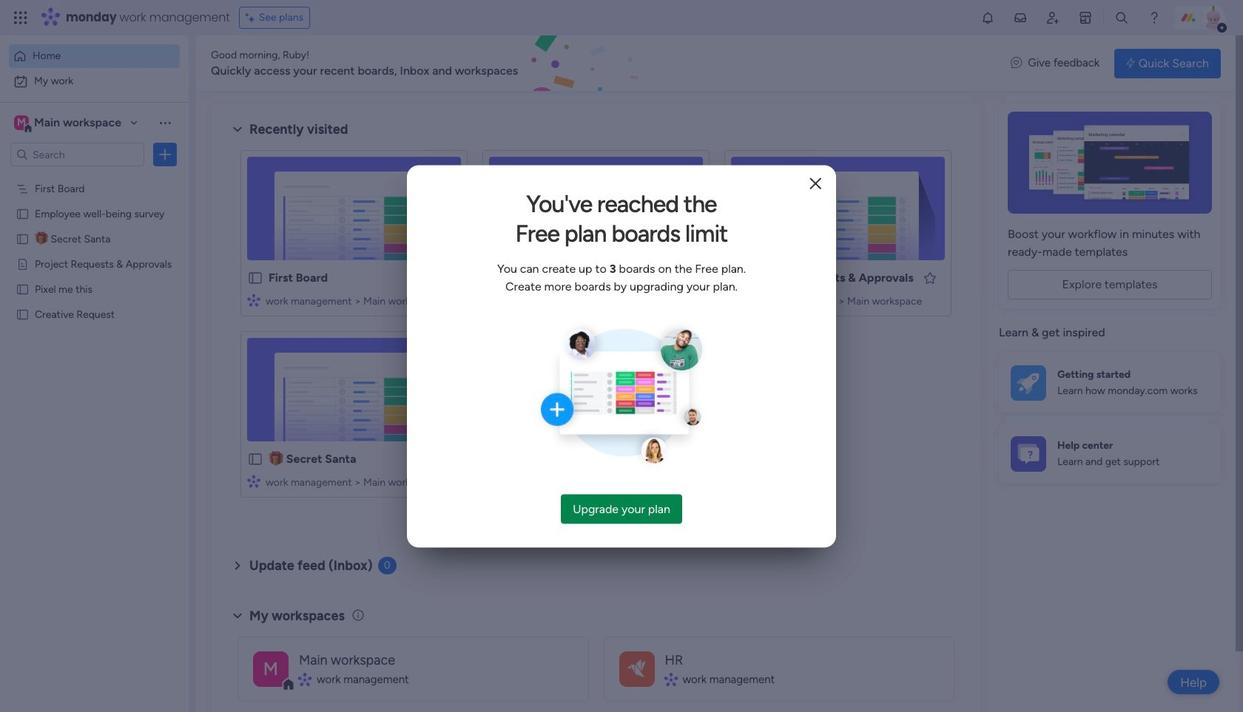 Task type: describe. For each thing, give the bounding box(es) containing it.
notifications image
[[981, 10, 996, 25]]

close my workspaces image
[[229, 607, 246, 625]]

1 public board image from the top
[[16, 207, 30, 221]]

dapulse x slim image
[[810, 174, 822, 194]]

4 public board image from the top
[[16, 307, 30, 321]]

3 public board image from the top
[[16, 282, 30, 296]]

update feed image
[[1013, 10, 1028, 25]]

select product image
[[13, 10, 28, 25]]

1 vertical spatial option
[[9, 70, 180, 93]]

open update feed (inbox) image
[[229, 557, 246, 575]]

invite members image
[[1046, 10, 1061, 25]]

add to favorites image
[[923, 271, 938, 285]]

1 horizontal spatial workspace image
[[253, 652, 289, 687]]

quick search results list box
[[229, 138, 964, 516]]

help image
[[1147, 10, 1162, 25]]



Task type: locate. For each thing, give the bounding box(es) containing it.
public board image
[[247, 270, 263, 286], [489, 270, 506, 286], [731, 270, 748, 286], [247, 451, 263, 468]]

workspace image
[[14, 115, 29, 131], [253, 652, 289, 687]]

v2 bolt switch image
[[1127, 55, 1135, 71]]

1 vertical spatial workspace image
[[253, 652, 289, 687]]

workspace selection element
[[14, 114, 124, 133]]

see plans image
[[246, 10, 259, 26]]

help center element
[[999, 424, 1221, 484]]

0 element
[[378, 557, 396, 575]]

component image
[[247, 293, 261, 307], [731, 293, 745, 307], [247, 475, 261, 488], [299, 674, 312, 687], [665, 674, 678, 687]]

0 vertical spatial option
[[9, 44, 180, 68]]

ruby anderson image
[[1202, 6, 1226, 30]]

monday marketplace image
[[1078, 10, 1093, 25]]

public board image
[[16, 207, 30, 221], [16, 232, 30, 246], [16, 282, 30, 296], [16, 307, 30, 321]]

0 horizontal spatial workspace image
[[14, 115, 29, 131]]

getting started element
[[999, 353, 1221, 413]]

Search in workspace field
[[31, 146, 124, 163]]

search everything image
[[1115, 10, 1129, 25]]

0 vertical spatial workspace image
[[14, 115, 29, 131]]

templates image image
[[1013, 112, 1208, 214]]

2 public board image from the top
[[16, 232, 30, 246]]

workspace image
[[619, 652, 655, 687], [628, 656, 646, 683]]

close recently visited image
[[229, 121, 246, 138]]

list box
[[0, 173, 189, 527]]

option
[[9, 44, 180, 68], [9, 70, 180, 93], [0, 175, 189, 178]]

v2 user feedback image
[[1011, 55, 1022, 72]]

remove from favorites image
[[681, 271, 696, 285]]

2 vertical spatial option
[[0, 175, 189, 178]]



Task type: vqa. For each thing, say whether or not it's contained in the screenshot.
Add to favorites image
yes



